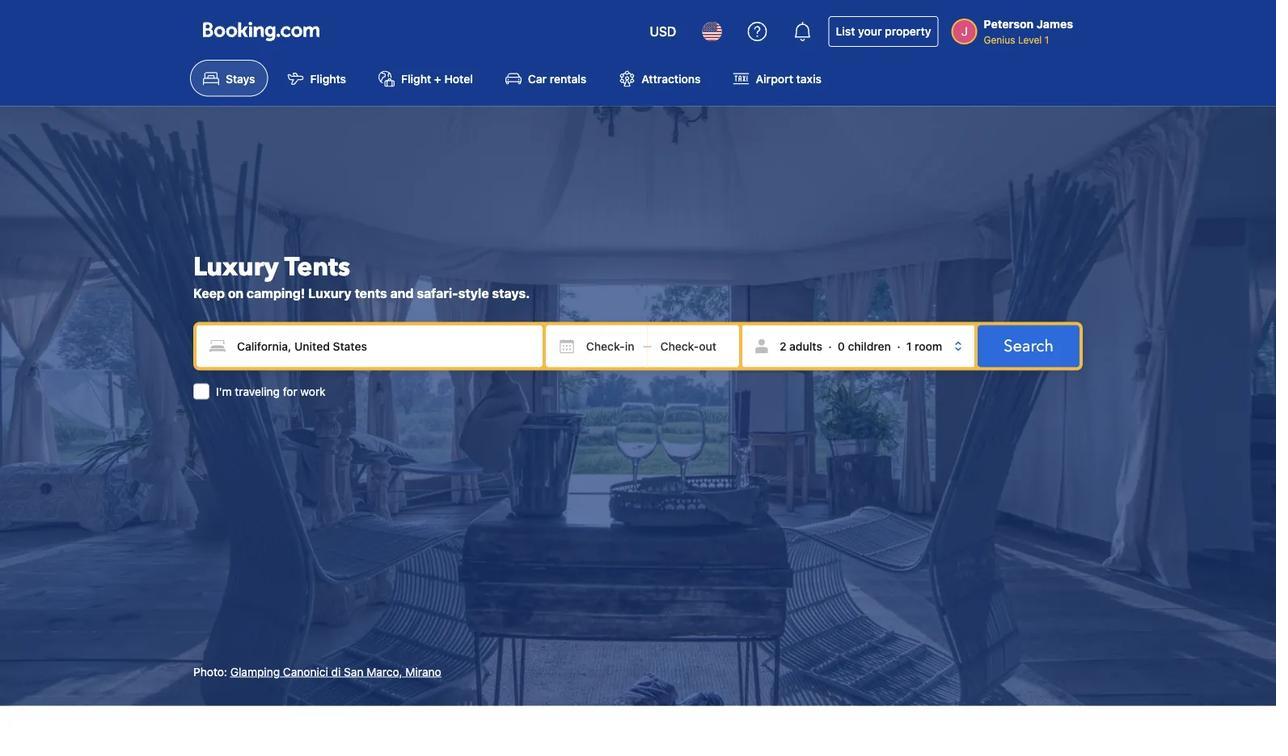 Task type: describe. For each thing, give the bounding box(es) containing it.
flight + hotel
[[401, 72, 473, 85]]

tents
[[285, 249, 350, 285]]

i'm
[[216, 385, 232, 398]]

check-out
[[660, 340, 717, 353]]

your
[[858, 25, 882, 38]]

hotel
[[444, 72, 473, 85]]

style
[[458, 285, 489, 301]]

james
[[1037, 17, 1073, 31]]

room
[[915, 340, 942, 353]]

stays link
[[190, 60, 268, 96]]

marco,
[[367, 665, 402, 679]]

i'm traveling for work
[[216, 385, 326, 398]]

1 vertical spatial luxury
[[308, 285, 352, 301]]

airport taxis
[[756, 72, 822, 85]]

usd button
[[640, 12, 686, 51]]

car rentals
[[528, 72, 587, 85]]

taxis
[[796, 72, 822, 85]]

in
[[625, 340, 634, 353]]

usd
[[650, 24, 676, 39]]

flight + hotel link
[[366, 60, 486, 96]]

1 vertical spatial +
[[690, 328, 697, 341]]

property
[[885, 25, 931, 38]]

stays
[[226, 72, 255, 85]]

photo: glamping canonici di san marco, mirano
[[193, 665, 441, 679]]

search
[[1004, 335, 1054, 357]]

luxury tents keep on camping! luxury tents and safari-style stays.
[[193, 249, 530, 301]]

mirano
[[405, 665, 441, 679]]

svg image
[[559, 338, 575, 354]]

stays.
[[492, 285, 530, 301]]

1 inside the peterson james genius level 1
[[1045, 34, 1049, 45]]

genius
[[984, 34, 1015, 45]]

0
[[838, 340, 845, 353]]

di
[[331, 665, 341, 679]]

attractions link
[[606, 60, 714, 96]]

tents
[[355, 285, 387, 301]]

level
[[1018, 34, 1042, 45]]

2 · from the left
[[897, 340, 901, 353]]

camping!
[[247, 285, 305, 301]]

Type your destination search field
[[197, 325, 543, 367]]

list your property link
[[829, 16, 939, 47]]

check-in
[[586, 340, 634, 353]]

peterson
[[984, 17, 1034, 31]]

list your property
[[836, 25, 931, 38]]

safari-
[[417, 285, 458, 301]]

1 vertical spatial 1
[[906, 340, 912, 353]]

search button
[[978, 325, 1080, 367]]



Task type: locate. For each thing, give the bounding box(es) containing it.
0 horizontal spatial ·
[[828, 340, 832, 353]]

glamping canonici di san marco, mirano link
[[230, 665, 441, 679]]

photo:
[[193, 665, 227, 679]]

0 horizontal spatial 1
[[906, 340, 912, 353]]

0 horizontal spatial luxury
[[193, 249, 279, 285]]

peterson james genius level 1
[[984, 17, 1073, 45]]

canonici
[[283, 665, 328, 679]]

check-
[[586, 340, 625, 353], [660, 340, 699, 353]]

flights
[[310, 72, 346, 85]]

+
[[434, 72, 441, 85], [690, 328, 697, 341]]

adults
[[789, 340, 822, 353]]

check- for in
[[586, 340, 625, 353]]

1
[[1045, 34, 1049, 45], [906, 340, 912, 353]]

glamping
[[230, 665, 280, 679]]

flights link
[[275, 60, 359, 96]]

check- right in
[[660, 340, 699, 353]]

san
[[344, 665, 364, 679]]

1 · from the left
[[828, 340, 832, 353]]

luxury up on
[[193, 249, 279, 285]]

list
[[836, 25, 855, 38]]

car
[[528, 72, 547, 85]]

attractions
[[642, 72, 701, 85]]

None search field
[[193, 322, 1083, 400]]

1 horizontal spatial +
[[690, 328, 697, 341]]

svg image
[[660, 338, 677, 354]]

check- right svg icon
[[586, 340, 625, 353]]

work
[[300, 385, 326, 398]]

0 vertical spatial luxury
[[193, 249, 279, 285]]

on
[[228, 285, 244, 301]]

luxury
[[193, 249, 279, 285], [308, 285, 352, 301]]

· left 0
[[828, 340, 832, 353]]

0 horizontal spatial +
[[434, 72, 441, 85]]

children
[[848, 340, 891, 353]]

out
[[699, 340, 717, 353]]

1 right level
[[1045, 34, 1049, 45]]

rentals
[[550, 72, 587, 85]]

luxury down tents
[[308, 285, 352, 301]]

2 adults · 0 children · 1 room
[[780, 340, 942, 353]]

flight
[[401, 72, 431, 85]]

airport
[[756, 72, 793, 85]]

and
[[390, 285, 414, 301]]

for
[[283, 385, 297, 398]]

1 horizontal spatial ·
[[897, 340, 901, 353]]

1 horizontal spatial check-
[[660, 340, 699, 353]]

car rentals link
[[492, 60, 599, 96]]

·
[[828, 340, 832, 353], [897, 340, 901, 353]]

2 check- from the left
[[660, 340, 699, 353]]

1 horizontal spatial luxury
[[308, 285, 352, 301]]

booking.com online hotel reservations image
[[203, 22, 319, 41]]

+ left hotel
[[434, 72, 441, 85]]

0 vertical spatial 1
[[1045, 34, 1049, 45]]

1 check- from the left
[[586, 340, 625, 353]]

1 left room at top
[[906, 340, 912, 353]]

2
[[780, 340, 787, 353]]

traveling
[[235, 385, 280, 398]]

0 horizontal spatial check-
[[586, 340, 625, 353]]

airport taxis link
[[720, 60, 835, 96]]

none search field containing search
[[193, 322, 1083, 400]]

· right children
[[897, 340, 901, 353]]

check- for out
[[660, 340, 699, 353]]

keep
[[193, 285, 225, 301]]

0 vertical spatial +
[[434, 72, 441, 85]]

1 horizontal spatial 1
[[1045, 34, 1049, 45]]

+ left the 'out'
[[690, 328, 697, 341]]



Task type: vqa. For each thing, say whether or not it's contained in the screenshot.
Montego
no



